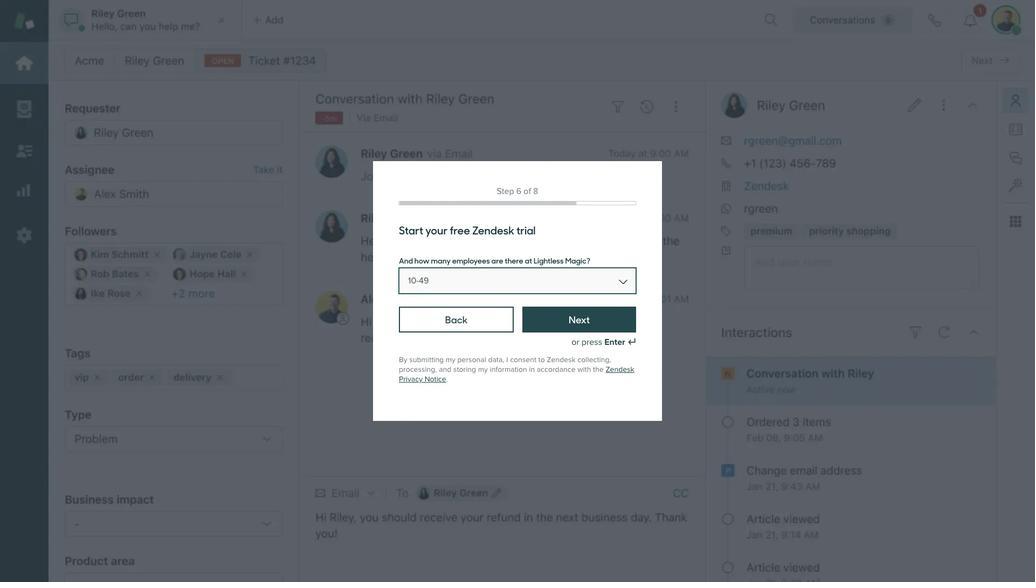 Task type: vqa. For each thing, say whether or not it's contained in the screenshot.
price
no



Task type: describe. For each thing, give the bounding box(es) containing it.
zendesk privacy notice link
[[399, 365, 635, 384]]

back
[[446, 313, 468, 326]]

0 vertical spatial my
[[446, 356, 456, 365]]

next
[[569, 313, 590, 326]]

and
[[439, 365, 452, 374]]

product ui image
[[0, 0, 1036, 583]]

zendesk inside zendesk privacy notice
[[606, 365, 635, 374]]

to
[[539, 356, 545, 365]]

and how many employees are there at lightless magic ?
[[399, 255, 591, 266]]

with
[[578, 365, 592, 374]]

processing,
[[399, 365, 437, 374]]

by
[[399, 356, 408, 365]]

?
[[587, 255, 591, 266]]

consent
[[510, 356, 537, 365]]

or press enter
[[572, 337, 626, 348]]

the
[[594, 365, 604, 374]]

zendesk inside by submitting my personal data, i consent to zendesk collecting, processing, and storing my information in accordance with the
[[547, 356, 576, 365]]

are
[[492, 255, 504, 266]]

start
[[399, 222, 424, 238]]

in
[[529, 365, 535, 374]]

start your free zendesk trial
[[399, 222, 536, 238]]

back button
[[399, 307, 514, 333]]

data,
[[489, 356, 505, 365]]

6
[[517, 186, 522, 197]]

accordance
[[537, 365, 576, 374]]

8
[[534, 186, 539, 197]]

employees
[[453, 255, 490, 266]]



Task type: locate. For each thing, give the bounding box(es) containing it.
notice
[[425, 375, 447, 384]]

trial
[[517, 222, 536, 238]]

my down personal
[[478, 365, 488, 374]]

zendesk right the
[[606, 365, 635, 374]]

enter image
[[628, 338, 637, 347]]

.
[[447, 375, 448, 384]]

0 horizontal spatial my
[[446, 356, 456, 365]]

1 horizontal spatial my
[[478, 365, 488, 374]]

your
[[426, 222, 448, 238]]

zendesk up and how many employees are there at lightless magic ?
[[473, 222, 515, 238]]

step 6 of 8
[[497, 186, 539, 197]]

next button
[[523, 307, 637, 333]]

2 vertical spatial zendesk
[[606, 365, 635, 374]]

zendesk
[[473, 222, 515, 238], [547, 356, 576, 365], [606, 365, 635, 374]]

step
[[497, 186, 515, 197]]

enter
[[605, 337, 626, 348]]

press
[[582, 337, 603, 348]]

or
[[572, 337, 580, 348]]

magic
[[566, 255, 587, 266]]

collecting,
[[578, 356, 612, 365]]

personal
[[458, 356, 487, 365]]

i
[[507, 356, 509, 365]]

of
[[524, 186, 531, 197]]

1 horizontal spatial zendesk
[[547, 356, 576, 365]]

0 vertical spatial zendesk
[[473, 222, 515, 238]]

storing
[[454, 365, 476, 374]]

by submitting my personal data, i consent to zendesk collecting, processing, and storing my information in accordance with the
[[399, 356, 612, 374]]

there
[[505, 255, 524, 266]]

zendesk up accordance at the right bottom
[[547, 356, 576, 365]]

0 horizontal spatial zendesk
[[473, 222, 515, 238]]

submitting
[[410, 356, 444, 365]]

and
[[399, 255, 413, 266]]

my up the and
[[446, 356, 456, 365]]

my
[[446, 356, 456, 365], [478, 365, 488, 374]]

2 horizontal spatial zendesk
[[606, 365, 635, 374]]

1 vertical spatial zendesk
[[547, 356, 576, 365]]

lightless
[[534, 255, 564, 266]]

free
[[450, 222, 471, 238]]

many
[[431, 255, 451, 266]]

zendesk privacy notice
[[399, 365, 635, 384]]

information
[[490, 365, 527, 374]]

how
[[415, 255, 430, 266]]

privacy
[[399, 375, 423, 384]]

1 vertical spatial my
[[478, 365, 488, 374]]

at
[[525, 255, 533, 266]]



